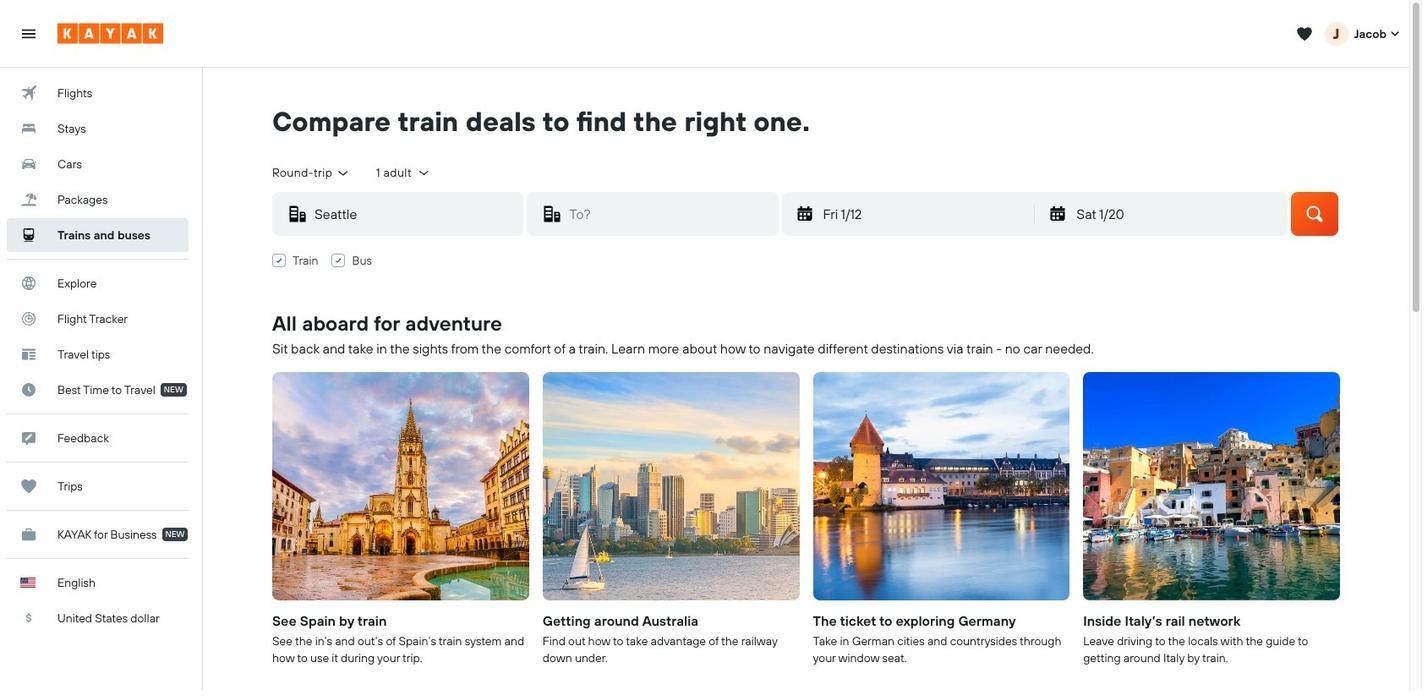 Task type: describe. For each thing, give the bounding box(es) containing it.
Trip type Round-trip field
[[272, 165, 351, 181]]

From? text field
[[308, 193, 523, 235]]

the ticket to exploring germany element
[[813, 372, 1070, 600]]

see spain by train element
[[272, 372, 529, 600]]

inside italy's rail network element
[[1084, 372, 1341, 600]]

To? text field
[[563, 193, 778, 235]]



Task type: locate. For each thing, give the bounding box(es) containing it.
saturday january 20th element
[[1077, 204, 1277, 224]]

getting around australia element
[[543, 372, 800, 600]]

united states (english) image
[[20, 578, 36, 588]]

friday january 12th element
[[824, 204, 1024, 224]]

navigation menu image
[[20, 25, 37, 42]]



Task type: vqa. For each thing, say whether or not it's contained in the screenshot.
See Spain by train ELEMENT
yes



